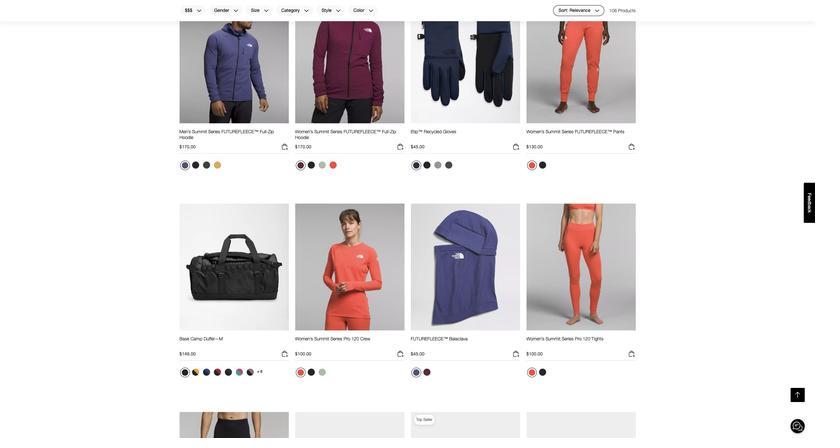 Task type: vqa. For each thing, say whether or not it's contained in the screenshot.
k
yes



Task type: locate. For each thing, give the bounding box(es) containing it.
pro for crew
[[344, 336, 351, 342]]

duffel—m
[[204, 336, 223, 342]]

1 hoodie from the left
[[180, 135, 194, 140]]

camp
[[191, 336, 203, 342]]

futurefleece™ balaclava button
[[411, 336, 468, 348]]

top seller
[[417, 418, 433, 423]]

men's summit series futurefleece™ full-zip hoodie
[[180, 129, 274, 140]]

boysenberry image right cave blue image
[[424, 369, 431, 376]]

$45.00 down etip™
[[411, 144, 425, 150]]

tnf black/tnf black image
[[308, 369, 315, 376], [540, 369, 547, 376]]

pro inside women's summit series pro 120 crew button
[[344, 336, 351, 342]]

summit
[[192, 129, 207, 134], [315, 129, 330, 134], [546, 129, 561, 134], [315, 336, 330, 342], [546, 336, 561, 342]]

Summit Navy radio
[[412, 161, 422, 171]]

1 $45.00 from the top
[[411, 144, 425, 150]]

+ 6 button
[[256, 368, 264, 377]]

1 vertical spatial radiant orange image
[[529, 370, 536, 376]]

tnf black image
[[308, 162, 315, 169], [424, 162, 431, 169]]

zip inside men's summit series futurefleece™ full-zip hoodie
[[268, 129, 274, 134]]

men's nuptse après booties image
[[411, 412, 521, 439]]

$100.00 up tnf black/tnf black radio
[[295, 352, 312, 357]]

6
[[261, 370, 263, 374]]

tnf black image down $130.00
[[540, 162, 547, 169]]

$170.00 up boysenberry option on the left
[[295, 144, 312, 150]]

0 horizontal spatial $170.00 button
[[180, 143, 289, 154]]

zip inside women's summit series futurefleece™ full-zip hoodie
[[391, 129, 397, 134]]

a
[[808, 206, 813, 208]]

2 $45.00 from the top
[[411, 352, 425, 357]]

men's
[[180, 129, 191, 134]]

futurefleece™ for women's summit series futurefleece™ pants
[[576, 129, 613, 134]]

back to top image
[[795, 392, 803, 400]]

1 tnf black radio from the left
[[191, 160, 201, 171]]

TNF Black radio
[[191, 160, 201, 171], [306, 160, 317, 171], [538, 160, 548, 171]]

series inside women's summit series pro 120 crew button
[[331, 336, 343, 342]]

boysenberry image for boysenberry option on the left
[[298, 162, 304, 169]]

2 zip from the left
[[391, 129, 397, 134]]

Misty Sage radio
[[317, 160, 328, 171]]

radiant orange image
[[330, 162, 337, 169], [298, 370, 304, 376]]

1 e from the top
[[808, 196, 813, 198]]

1 horizontal spatial pro
[[576, 336, 582, 342]]

radiant orange radio left tnf black/tnf black option
[[528, 368, 537, 378]]

hoodie up boysenberry option on the left
[[295, 135, 309, 140]]

2 radiant orange radio from the top
[[528, 368, 537, 378]]

0 vertical spatial boysenberry image
[[298, 162, 304, 169]]

120 inside button
[[583, 336, 591, 342]]

0 vertical spatial $45.00
[[411, 144, 425, 150]]

1 $45.00 button from the top
[[411, 143, 521, 154]]

tnf black radio right boysenberry option on the left
[[306, 160, 317, 171]]

Radiant Orange radio
[[528, 161, 537, 171], [528, 368, 537, 378]]

TNF Black/TNF Black radio
[[306, 368, 317, 378]]

120 left the crew
[[352, 336, 359, 342]]

e
[[808, 196, 813, 198], [808, 198, 813, 201]]

2 pro from the left
[[576, 336, 582, 342]]

summit gold image
[[214, 162, 221, 169]]

0 vertical spatial radiant orange image
[[330, 162, 337, 169]]

pro
[[344, 336, 351, 342], [576, 336, 582, 342]]

1 horizontal spatial radiant orange radio
[[328, 160, 339, 171]]

1 horizontal spatial tnf black image
[[540, 162, 547, 169]]

0 horizontal spatial tnf black image
[[308, 162, 315, 169]]

women's vectiv fastpack insulated futurelight™ boots image
[[295, 412, 405, 439]]

2 hoodie from the left
[[295, 135, 309, 140]]

hoodie
[[180, 135, 194, 140], [295, 135, 309, 140]]

women's summit series pro 120 tights
[[527, 336, 604, 342]]

1 horizontal spatial radiant orange image
[[330, 162, 337, 169]]

zip
[[268, 129, 274, 134], [391, 129, 397, 134]]

1 pro from the left
[[344, 336, 351, 342]]

radiant orange image down $130.00
[[529, 162, 536, 169]]

radiant orange radio left tnf black/tnf black radio
[[296, 368, 306, 378]]

boysenberry image
[[298, 162, 304, 169], [424, 369, 431, 376]]

radiant orange image
[[529, 162, 536, 169], [529, 370, 536, 376]]

series for women's summit series futurefleece™ pants
[[562, 129, 574, 134]]

tnf black image
[[192, 162, 199, 169], [540, 162, 547, 169]]

1 horizontal spatial 120
[[583, 336, 591, 342]]

e up d
[[808, 196, 813, 198]]

2 horizontal spatial tnf black radio
[[538, 160, 548, 171]]

women's for women's summit series futurefleece™ pants
[[527, 129, 545, 134]]

TNF Red/TNF Black radio
[[212, 368, 223, 378]]

fawn grey/tnf black image
[[247, 369, 254, 376]]

120
[[352, 336, 359, 342], [583, 336, 591, 342]]

3 tnf black radio from the left
[[538, 160, 548, 171]]

1 vertical spatial radiant orange radio
[[528, 368, 537, 378]]

1 horizontal spatial full-
[[382, 129, 391, 134]]

women's summit series pro 120 crew button
[[295, 336, 371, 348]]

TNF Black/TNF White radio
[[180, 368, 190, 378]]

futurefleece™ balaclava image
[[411, 203, 521, 331]]

tnf black/tnf black image inside option
[[540, 369, 547, 376]]

0 horizontal spatial zip
[[268, 129, 274, 134]]

radiant orange image for the topmost radiant orange radio
[[330, 162, 337, 169]]

summit inside women's summit series futurefleece™ full-zip hoodie
[[315, 129, 330, 134]]

summit inside men's summit series futurefleece™ full-zip hoodie
[[192, 129, 207, 134]]

Boysenberry radio
[[296, 161, 306, 171]]

1 horizontal spatial zip
[[391, 129, 397, 134]]

tnf black image right cave blue option
[[192, 162, 199, 169]]

$170.00 button down men's summit series futurefleece™ full-zip hoodie button
[[180, 143, 289, 154]]

0 horizontal spatial hoodie
[[180, 135, 194, 140]]

radiant orange image left tnf black/tnf black radio
[[298, 370, 304, 376]]

1 horizontal spatial tnf black/tnf black image
[[540, 369, 547, 376]]

radiant orange image for $100.00
[[529, 370, 536, 376]]

cave blue image
[[413, 370, 420, 376]]

$100.00 button down women's summit series pro 120 crew button
[[295, 351, 405, 361]]

1 vertical spatial radiant orange image
[[298, 370, 304, 376]]

men's summit series futurefleece™ full-zip hoodie image
[[180, 0, 289, 124]]

0 horizontal spatial radiant orange image
[[298, 370, 304, 376]]

etip™ recycled gloves
[[411, 129, 457, 134]]

series for women's summit series futurefleece™ full-zip hoodie
[[331, 129, 343, 134]]

+
[[257, 370, 260, 374]]

e up b
[[808, 198, 813, 201]]

full- inside women's summit series futurefleece™ full-zip hoodie
[[382, 129, 391, 134]]

summit inside button
[[546, 336, 561, 342]]

sort: relevance
[[559, 8, 591, 13]]

120 for crew
[[352, 336, 359, 342]]

1 120 from the left
[[352, 336, 359, 342]]

1 tnf black image from the left
[[308, 162, 315, 169]]

boysenberry image for boysenberry radio at the bottom of the page
[[424, 369, 431, 376]]

0 horizontal spatial tnf black radio
[[191, 160, 201, 171]]

2 tnf black radio from the left
[[306, 160, 317, 171]]

0 horizontal spatial full-
[[260, 129, 268, 134]]

$170.00 button for women's
[[295, 143, 405, 154]]

2 tnf black image from the left
[[540, 162, 547, 169]]

$choose color$ option group for women's summit series futurefleece™ pants
[[527, 160, 549, 173]]

radiant orange image left tnf black/tnf black option
[[529, 370, 536, 376]]

0 horizontal spatial 120
[[352, 336, 359, 342]]

misty sage image
[[319, 162, 326, 169]]

$100.00 up tnf black/tnf black option
[[527, 352, 543, 357]]

women's for women's summit series pro 120 tights
[[527, 336, 545, 342]]

women's summit series futurefleece™ pants button
[[527, 129, 625, 141]]

style button
[[316, 5, 346, 16]]

1 horizontal spatial $170.00 button
[[295, 143, 405, 154]]

2 $170.00 button from the left
[[295, 143, 405, 154]]

products
[[619, 8, 636, 13]]

2 120 from the left
[[583, 336, 591, 342]]

2 $170.00 from the left
[[295, 144, 312, 150]]

2 tnf black image from the left
[[424, 162, 431, 169]]

tnf black image for $45.00
[[424, 162, 431, 169]]

$choose color$ option group
[[180, 160, 223, 173], [295, 160, 339, 173], [411, 160, 455, 173], [527, 160, 549, 173], [180, 368, 256, 381], [295, 368, 328, 381], [411, 368, 433, 381], [527, 368, 549, 381]]

summit navy image
[[413, 162, 420, 169]]

2 radiant orange image from the top
[[529, 370, 536, 376]]

2 full- from the left
[[382, 129, 391, 134]]

0 vertical spatial radiant orange image
[[529, 162, 536, 169]]

120 left tights
[[583, 336, 591, 342]]

tnf black radio for women's summit series futurefleece™ full-zip hoodie
[[306, 160, 317, 171]]

0 vertical spatial $45.00 button
[[411, 143, 521, 154]]

hoodie down men's
[[180, 135, 194, 140]]

0 horizontal spatial tnf black/tnf black image
[[308, 369, 315, 376]]

base
[[180, 336, 189, 342]]

boysenberry image inside option
[[298, 162, 304, 169]]

$170.00 button
[[180, 143, 289, 154], [295, 143, 405, 154]]

boysenberry image inside radio
[[424, 369, 431, 376]]

radiant orange image right misty sage icon
[[330, 162, 337, 169]]

series inside women's summit series futurefleece™ full-zip hoodie
[[331, 129, 343, 134]]

1 $170.00 from the left
[[180, 144, 196, 150]]

0 vertical spatial radiant orange radio
[[328, 160, 339, 171]]

1 tnf black image from the left
[[192, 162, 199, 169]]

women's inside button
[[527, 336, 545, 342]]

summit navy/tnf black image
[[225, 369, 232, 376]]

radiant orange radio for $100.00
[[528, 368, 537, 378]]

tnf black radio right cave blue option
[[191, 160, 201, 171]]

0 horizontal spatial radiant orange radio
[[296, 368, 306, 378]]

$130.00
[[527, 144, 543, 150]]

$130.00 button
[[527, 143, 636, 154]]

1 radiant orange radio from the top
[[528, 161, 537, 171]]

1 horizontal spatial $100.00 button
[[527, 351, 636, 361]]

0 horizontal spatial tnf black image
[[192, 162, 199, 169]]

1 horizontal spatial tnf black radio
[[306, 160, 317, 171]]

tnf black/tnf black image for women's summit series pro 120 crew
[[308, 369, 315, 376]]

1 $100.00 button from the left
[[295, 351, 405, 361]]

radiant orange image for bottommost radiant orange radio
[[298, 370, 304, 376]]

$100.00 button for crew
[[295, 351, 405, 361]]

full-
[[260, 129, 268, 134], [382, 129, 391, 134]]

$170.00
[[180, 144, 196, 150], [295, 144, 312, 150]]

boysenberry image left misty sage icon
[[298, 162, 304, 169]]

0 horizontal spatial $100.00
[[295, 352, 312, 357]]

0 horizontal spatial $170.00
[[180, 144, 196, 150]]

$$$
[[185, 8, 193, 13]]

Summit Gold/TNF Black radio
[[191, 368, 201, 378]]

$45.00 button for etip™ recycled gloves
[[411, 143, 521, 154]]

pro left the crew
[[344, 336, 351, 342]]

1 zip from the left
[[268, 129, 274, 134]]

1 horizontal spatial $170.00
[[295, 144, 312, 150]]

2 $45.00 button from the top
[[411, 351, 521, 361]]

series for men's summit series futurefleece™ full-zip hoodie
[[208, 129, 220, 134]]

Pine Needle radio
[[202, 160, 212, 171]]

1 horizontal spatial boysenberry image
[[424, 369, 431, 376]]

$45.00 button down gloves
[[411, 143, 521, 154]]

futurefleece™
[[222, 129, 259, 134], [344, 129, 381, 134], [576, 129, 613, 134], [411, 336, 448, 342]]

series inside men's summit series futurefleece™ full-zip hoodie
[[208, 129, 220, 134]]

etip™ recycled gloves image
[[411, 0, 521, 124]]

hoodie inside men's summit series futurefleece™ full-zip hoodie
[[180, 135, 194, 140]]

futurefleece™ inside button
[[576, 129, 613, 134]]

women's summit series futurefleece™ full-zip hoodie
[[295, 129, 397, 140]]

Radiant Orange radio
[[328, 160, 339, 171], [296, 368, 306, 378]]

gender
[[214, 8, 229, 13]]

1 full- from the left
[[260, 129, 268, 134]]

futurefleece™ inside men's summit series futurefleece™ full-zip hoodie
[[222, 129, 259, 134]]

women's
[[295, 129, 313, 134], [527, 129, 545, 134], [295, 336, 313, 342], [527, 336, 545, 342]]

tnf black radio for women's summit series futurefleece™ pants
[[538, 160, 548, 171]]

category
[[282, 8, 300, 13]]

1 vertical spatial boysenberry image
[[424, 369, 431, 376]]

pro for tights
[[576, 336, 582, 342]]

recycled
[[424, 129, 442, 134]]

tnf black image for $170.00
[[308, 162, 315, 169]]

summit for women's summit series futurefleece™ full-zip hoodie
[[315, 129, 330, 134]]

1 $100.00 from the left
[[295, 352, 312, 357]]

2 tnf black/tnf black image from the left
[[540, 369, 547, 376]]

1 $170.00 button from the left
[[180, 143, 289, 154]]

1 horizontal spatial hoodie
[[295, 135, 309, 140]]

2 $100.00 from the left
[[527, 352, 543, 357]]

0 horizontal spatial $100.00 button
[[295, 351, 405, 361]]

hoodie for women's
[[295, 135, 309, 140]]

$45.00 up cave blue image
[[411, 352, 425, 357]]

$45.00 button
[[411, 143, 521, 154], [411, 351, 521, 361]]

women's summit series pro 120 tights image
[[527, 203, 636, 331]]

pro left tights
[[576, 336, 582, 342]]

d
[[808, 201, 813, 203]]

$100.00 button
[[295, 351, 405, 361], [527, 351, 636, 361]]

1 vertical spatial $45.00 button
[[411, 351, 521, 361]]

$170.00 button down women's summit series futurefleece™ full-zip hoodie "button"
[[295, 143, 405, 154]]

full- inside men's summit series futurefleece™ full-zip hoodie
[[260, 129, 268, 134]]

1 horizontal spatial $100.00
[[527, 352, 543, 357]]

women's inside women's summit series futurefleece™ full-zip hoodie
[[295, 129, 313, 134]]

tnf black image right boysenberry option on the left
[[308, 162, 315, 169]]

1 radiant orange image from the top
[[529, 162, 536, 169]]

series inside women's summit series pro 120 tights button
[[562, 336, 574, 342]]

$100.00 button down women's summit series pro 120 tights button
[[527, 351, 636, 361]]

$170.00 down men's
[[180, 144, 196, 150]]

Fawn Grey/TNF Black radio
[[245, 368, 256, 378]]

series
[[208, 129, 220, 134], [331, 129, 343, 134], [562, 129, 574, 134], [331, 336, 343, 342], [562, 336, 574, 342]]

hoodie inside women's summit series futurefleece™ full-zip hoodie
[[295, 135, 309, 140]]

tnf black/tnf black image inside radio
[[308, 369, 315, 376]]

relevance
[[570, 8, 591, 13]]

size button
[[246, 5, 274, 16]]

$choose color$ option group for men's summit series futurefleece™ full-zip hoodie
[[180, 160, 223, 173]]

f e e d b a c k button
[[805, 183, 816, 223]]

120 for tights
[[583, 336, 591, 342]]

$45.00
[[411, 144, 425, 150], [411, 352, 425, 357]]

f
[[808, 193, 813, 196]]

0 vertical spatial radiant orange radio
[[528, 161, 537, 171]]

pro inside women's summit series pro 120 tights button
[[576, 336, 582, 342]]

tnf black image right summit navy image on the right top of the page
[[424, 162, 431, 169]]

$45.00 button down balaclava
[[411, 351, 521, 361]]

radiant orange radio right misty sage icon
[[328, 160, 339, 171]]

1 horizontal spatial tnf black image
[[424, 162, 431, 169]]

Boysenberry radio
[[422, 368, 432, 378]]

men's summit series pro 120 tights image
[[180, 412, 289, 439]]

0 horizontal spatial pro
[[344, 336, 351, 342]]

sort: relevance button
[[554, 5, 605, 16]]

$100.00
[[295, 352, 312, 357], [527, 352, 543, 357]]

series for women's summit series pro 120 tights
[[562, 336, 574, 342]]

1 tnf black/tnf black image from the left
[[308, 369, 315, 376]]

tnf black radio down $130.00
[[538, 160, 548, 171]]

summit for women's summit series futurefleece™ pants
[[546, 129, 561, 134]]

mr. pink/apres blue image
[[236, 369, 243, 376]]

women's summit series pro 120 crew
[[295, 336, 371, 342]]

120 inside button
[[352, 336, 359, 342]]

0 horizontal spatial boysenberry image
[[298, 162, 304, 169]]

futurefleece™ inside women's summit series futurefleece™ full-zip hoodie
[[344, 129, 381, 134]]

1 vertical spatial $45.00
[[411, 352, 425, 357]]

series inside the women's summit series futurefleece™ pants button
[[562, 129, 574, 134]]

2 $100.00 button from the left
[[527, 351, 636, 361]]

summit for women's summit series pro 120 crew
[[315, 336, 330, 342]]

1 vertical spatial radiant orange radio
[[296, 368, 306, 378]]

radiant orange radio down $130.00
[[528, 161, 537, 171]]

TNF Black radio
[[422, 160, 432, 171]]



Task type: describe. For each thing, give the bounding box(es) containing it.
sort:
[[559, 8, 569, 13]]

$170.00 button for men's
[[180, 143, 289, 154]]

misty sage image
[[319, 369, 326, 376]]

full- for men's summit series futurefleece™ full-zip hoodie
[[260, 129, 268, 134]]

new taupe green image
[[446, 162, 453, 169]]

series for women's summit series pro 120 crew
[[331, 336, 343, 342]]

TNF Black/TNF Black radio
[[538, 368, 548, 378]]

tnf blue/tnf black image
[[203, 369, 210, 376]]

style
[[322, 8, 332, 13]]

TNF Medium Grey Heather radio
[[433, 160, 443, 171]]

2 e from the top
[[808, 198, 813, 201]]

women's summit series futurefleece™ full-zip hoodie image
[[295, 0, 405, 124]]

$100.00 for women's summit series pro 120 crew
[[295, 352, 312, 357]]

$45.00 for etip™
[[411, 144, 425, 150]]

etip™ recycled gloves button
[[411, 129, 457, 141]]

zip for women's summit series futurefleece™ full-zip hoodie
[[391, 129, 397, 134]]

f e e d b a c k
[[808, 193, 813, 213]]

top
[[417, 418, 423, 423]]

$45.00 for futurefleece™
[[411, 352, 425, 357]]

+ 6
[[257, 370, 263, 374]]

full- for women's summit series futurefleece™ full-zip hoodie
[[382, 129, 391, 134]]

tights
[[592, 336, 604, 342]]

$170.00 for men's summit series futurefleece™ full-zip hoodie
[[180, 144, 196, 150]]

b
[[808, 203, 813, 206]]

women's for women's summit series futurefleece™ full-zip hoodie
[[295, 129, 313, 134]]

hoodie for men's
[[180, 135, 194, 140]]

106 products status
[[610, 5, 636, 16]]

$100.00 button for tights
[[527, 351, 636, 361]]

etip™
[[411, 129, 423, 134]]

Mr. Pink/Apres Blue radio
[[234, 368, 245, 378]]

$choose color$ option group for futurefleece™ balaclava
[[411, 368, 433, 381]]

futurefleece™ for women's summit series futurefleece™ full-zip hoodie
[[344, 129, 381, 134]]

women's summit series futurefleece™ pants
[[527, 129, 625, 134]]

$choose color$ option group for women's summit series futurefleece™ full-zip hoodie
[[295, 160, 339, 173]]

106
[[610, 8, 618, 13]]

tnf black radio for men's summit series futurefleece™ full-zip hoodie
[[191, 160, 201, 171]]

k
[[808, 211, 813, 213]]

Cave Blue radio
[[412, 368, 422, 378]]

color button
[[348, 5, 379, 16]]

summit gold/tnf black image
[[192, 369, 199, 376]]

women's summit series pro 120 tights button
[[527, 336, 604, 348]]

radiant orange radio for $130.00
[[528, 161, 537, 171]]

tnf medium grey heather image
[[435, 162, 442, 169]]

futurefleece™ inside button
[[411, 336, 448, 342]]

base camp duffel—m button
[[180, 336, 223, 348]]

pants
[[614, 129, 625, 134]]

106 products
[[610, 8, 636, 13]]

category button
[[276, 5, 314, 16]]

$149.00
[[180, 352, 196, 357]]

$45.00 button for futurefleece™ balaclava
[[411, 351, 521, 361]]

$170.00 for women's summit series futurefleece™ full-zip hoodie
[[295, 144, 312, 150]]

Cave Blue radio
[[180, 161, 190, 171]]

base camp duffel—m image
[[180, 203, 289, 331]]

tnf black image for $130.00
[[540, 162, 547, 169]]

size
[[251, 8, 260, 13]]

c
[[808, 208, 813, 211]]

tnf black/tnf black image for women's summit series pro 120 tights
[[540, 369, 547, 376]]

cave blue image
[[182, 162, 188, 169]]

futurefleece™ balaclava
[[411, 336, 468, 342]]

color
[[354, 8, 365, 13]]

pine needle image
[[203, 162, 210, 169]]

balaclava
[[450, 336, 468, 342]]

$choose color$ option group for etip™ recycled gloves
[[411, 160, 455, 173]]

tnf red/tnf black image
[[214, 369, 221, 376]]

$choose color$ option group for women's summit series pro 120 tights
[[527, 368, 549, 381]]

women's nuptse après booties image
[[527, 412, 636, 439]]

summit for men's summit series futurefleece™ full-zip hoodie
[[192, 129, 207, 134]]

women's summit series pro 120 crew image
[[295, 203, 405, 331]]

tnf black image for $170.00
[[192, 162, 199, 169]]

summit for women's summit series pro 120 tights
[[546, 336, 561, 342]]

men's summit series futurefleece™ full-zip hoodie button
[[180, 129, 289, 141]]

TNF Blue/TNF Black radio
[[202, 368, 212, 378]]

crew
[[361, 336, 371, 342]]

futurefleece™ for men's summit series futurefleece™ full-zip hoodie
[[222, 129, 259, 134]]

$100.00 for women's summit series pro 120 tights
[[527, 352, 543, 357]]

tnf black/tnf white image
[[182, 370, 188, 376]]

$$$ button
[[180, 5, 206, 16]]

gloves
[[443, 129, 457, 134]]

women's summit series futurefleece™ pants image
[[527, 0, 636, 124]]

seller
[[424, 418, 433, 423]]

women's summit series futurefleece™ full-zip hoodie button
[[295, 129, 405, 141]]

gender button
[[209, 5, 243, 16]]

women's for women's summit series pro 120 crew
[[295, 336, 313, 342]]

zip for men's summit series futurefleece™ full-zip hoodie
[[268, 129, 274, 134]]

base camp duffel—m
[[180, 336, 223, 342]]

Summit Navy/TNF Black radio
[[223, 368, 234, 378]]

Misty Sage radio
[[317, 368, 328, 378]]

New Taupe Green radio
[[444, 160, 454, 171]]

radiant orange image for $130.00
[[529, 162, 536, 169]]

Summit Gold radio
[[212, 160, 223, 171]]

$149.00 button
[[180, 351, 289, 361]]

$choose color$ option group for women's summit series pro 120 crew
[[295, 368, 328, 381]]



